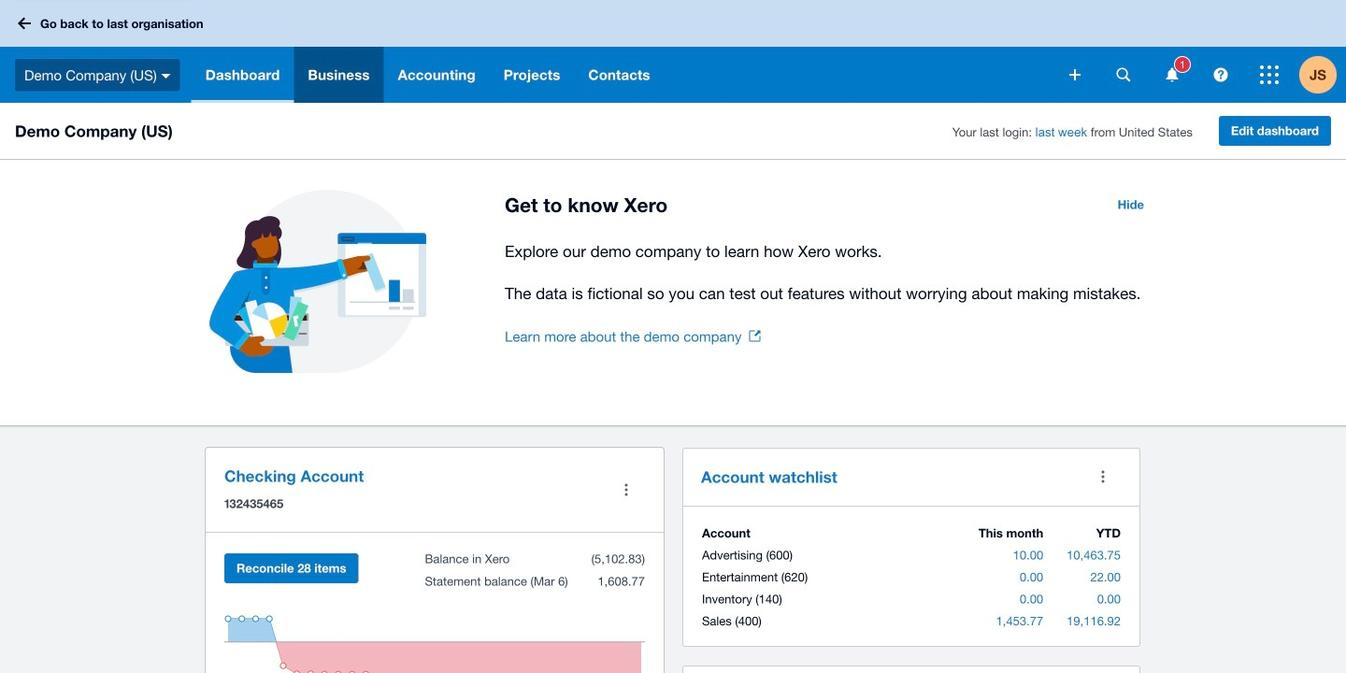 Task type: locate. For each thing, give the bounding box(es) containing it.
0 horizontal spatial svg image
[[18, 17, 31, 29]]

banner
[[0, 0, 1346, 103]]

0 vertical spatial svg image
[[18, 17, 31, 29]]

svg image
[[18, 17, 31, 29], [1117, 68, 1131, 82]]

1 vertical spatial svg image
[[1117, 68, 1131, 82]]

1 horizontal spatial svg image
[[1117, 68, 1131, 82]]

svg image
[[1260, 65, 1279, 84], [1166, 68, 1178, 82], [1214, 68, 1228, 82], [1069, 69, 1081, 80], [161, 74, 171, 78]]



Task type: describe. For each thing, give the bounding box(es) containing it.
intro banner body element
[[505, 238, 1155, 307]]

manage menu toggle image
[[608, 471, 645, 509]]



Task type: vqa. For each thing, say whether or not it's contained in the screenshot.
Manage menu toggle icon
yes



